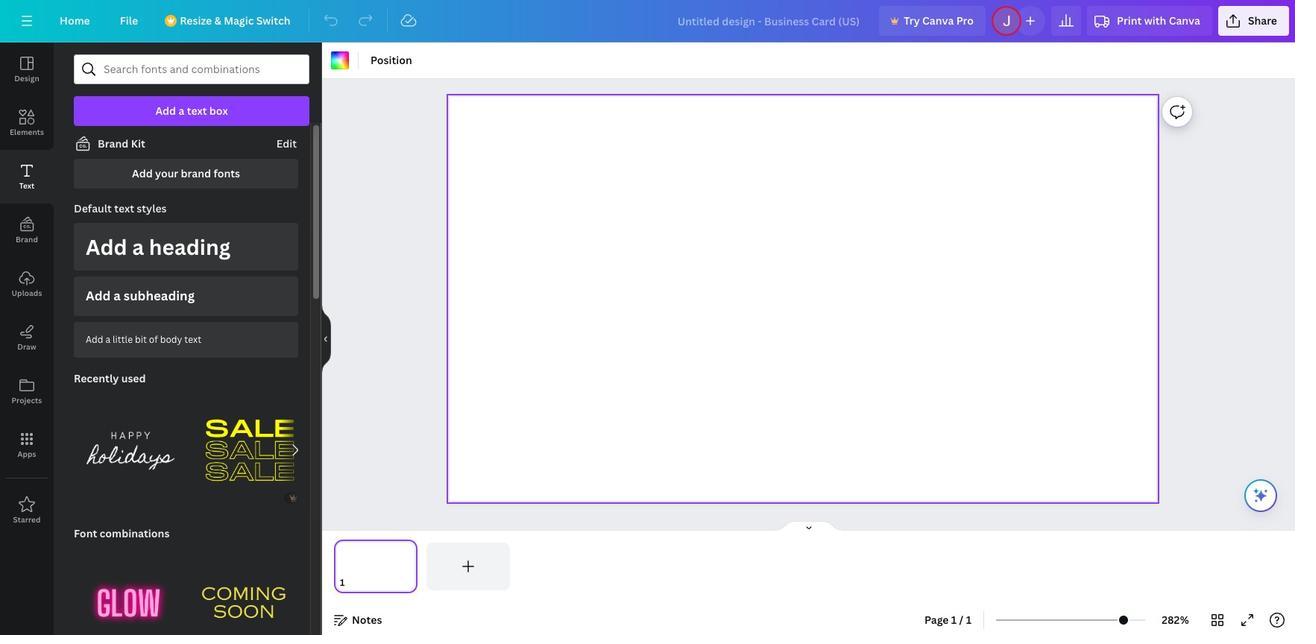 Task type: describe. For each thing, give the bounding box(es) containing it.
styles
[[137, 201, 167, 216]]

position button
[[365, 48, 418, 72]]

pro
[[956, 13, 974, 28]]

add your brand fonts button
[[74, 159, 298, 189]]

a for heading
[[132, 233, 144, 261]]

print with canva button
[[1087, 6, 1212, 36]]

elements
[[10, 127, 44, 137]]

add a heading button
[[74, 223, 298, 271]]

edit button
[[275, 136, 298, 152]]

font combinations
[[74, 526, 170, 540]]

kit
[[131, 136, 145, 151]]

page
[[925, 613, 949, 627]]

add for add a text box
[[155, 104, 176, 118]]

print
[[1117, 13, 1142, 28]]

of
[[149, 333, 158, 346]]

hide image
[[321, 303, 331, 375]]

draw button
[[0, 311, 54, 365]]

/
[[959, 613, 964, 627]]

try
[[904, 13, 920, 28]]

file
[[120, 13, 138, 28]]

text
[[19, 180, 35, 191]]

recently
[[74, 371, 119, 385]]

default
[[74, 201, 112, 216]]

canva assistant image
[[1252, 487, 1270, 505]]

#ffffff image
[[331, 51, 349, 69]]

add a heading
[[86, 233, 231, 261]]

edit
[[276, 136, 297, 151]]

text inside button
[[187, 104, 207, 118]]

brand button
[[0, 204, 54, 257]]

a for text
[[179, 104, 184, 118]]

add for add your brand fonts
[[132, 166, 153, 180]]

projects button
[[0, 365, 54, 418]]

fonts
[[214, 166, 240, 180]]

add a subheading button
[[74, 277, 298, 316]]

add for add a subheading
[[86, 287, 111, 304]]

uploads button
[[0, 257, 54, 311]]

try canva pro
[[904, 13, 974, 28]]

box
[[209, 104, 228, 118]]

combinations
[[100, 526, 170, 540]]

add a subheading
[[86, 287, 195, 304]]

hide pages image
[[773, 520, 844, 532]]

uploads
[[12, 288, 42, 298]]

used
[[121, 371, 146, 385]]

1 horizontal spatial group
[[193, 394, 306, 507]]

design
[[14, 73, 39, 84]]

body
[[160, 333, 182, 346]]

brand kit
[[98, 136, 145, 151]]

heading
[[149, 233, 231, 261]]

canva inside print with canva dropdown button
[[1169, 13, 1200, 28]]

side panel tab list
[[0, 43, 54, 538]]



Task type: vqa. For each thing, say whether or not it's contained in the screenshot.
Gary Orlando image
no



Task type: locate. For each thing, give the bounding box(es) containing it.
text inside button
[[184, 333, 201, 346]]

a left the subheading
[[114, 287, 121, 304]]

a inside button
[[179, 104, 184, 118]]

add down search fonts and combinations search box
[[155, 104, 176, 118]]

brand
[[98, 136, 129, 151], [16, 234, 38, 245]]

home
[[60, 13, 90, 28]]

with
[[1144, 13, 1166, 28]]

add
[[155, 104, 176, 118], [132, 166, 153, 180], [86, 233, 127, 261], [86, 287, 111, 304], [86, 333, 103, 346]]

brand for brand
[[16, 234, 38, 245]]

design button
[[0, 43, 54, 96]]

brand left kit
[[98, 136, 129, 151]]

add left little
[[86, 333, 103, 346]]

text left styles
[[114, 201, 134, 216]]

page 1 image
[[334, 543, 418, 591]]

resize & magic switch button
[[156, 6, 302, 36]]

1 1 from the left
[[951, 613, 957, 627]]

a for little
[[105, 333, 110, 346]]

main menu bar
[[0, 0, 1295, 43]]

add your brand fonts
[[132, 166, 240, 180]]

2 canva from the left
[[1169, 13, 1200, 28]]

notes
[[352, 613, 382, 627]]

Design title text field
[[666, 6, 873, 36]]

font
[[74, 526, 97, 540]]

add a little bit of body text
[[86, 333, 201, 346]]

0 horizontal spatial 1
[[951, 613, 957, 627]]

brand
[[181, 166, 211, 180]]

add a little bit of body text button
[[74, 322, 298, 358]]

resize
[[180, 13, 212, 28]]

a left the box
[[179, 104, 184, 118]]

starred
[[13, 515, 41, 525]]

a for subheading
[[114, 287, 121, 304]]

your
[[155, 166, 178, 180]]

position
[[371, 53, 412, 67]]

add left your
[[132, 166, 153, 180]]

recently used
[[74, 371, 146, 385]]

canva inside try canva pro button
[[922, 13, 954, 28]]

add for add a heading
[[86, 233, 127, 261]]

282% button
[[1151, 608, 1200, 632]]

text left the box
[[187, 104, 207, 118]]

apps
[[17, 449, 36, 459]]

apps button
[[0, 418, 54, 472]]

home link
[[48, 6, 102, 36]]

text right the 'body'
[[184, 333, 201, 346]]

0 horizontal spatial canva
[[922, 13, 954, 28]]

2 vertical spatial text
[[184, 333, 201, 346]]

group
[[193, 394, 306, 507], [74, 540, 183, 635]]

0 vertical spatial brand
[[98, 136, 129, 151]]

resize & magic switch
[[180, 13, 291, 28]]

share
[[1248, 13, 1277, 28]]

notes button
[[328, 608, 388, 632]]

a
[[179, 104, 184, 118], [132, 233, 144, 261], [114, 287, 121, 304], [105, 333, 110, 346]]

0 horizontal spatial group
[[74, 540, 183, 635]]

add a text box
[[155, 104, 228, 118]]

a down styles
[[132, 233, 144, 261]]

1 right / at right bottom
[[966, 613, 972, 627]]

little
[[113, 333, 133, 346]]

1 vertical spatial group
[[74, 540, 183, 635]]

file button
[[108, 6, 150, 36]]

1 horizontal spatial canva
[[1169, 13, 1200, 28]]

0 horizontal spatial brand
[[16, 234, 38, 245]]

bit
[[135, 333, 147, 346]]

magic
[[224, 13, 254, 28]]

brand up the uploads button
[[16, 234, 38, 245]]

282%
[[1162, 613, 1189, 627]]

1 left / at right bottom
[[951, 613, 957, 627]]

text
[[187, 104, 207, 118], [114, 201, 134, 216], [184, 333, 201, 346]]

canva right try
[[922, 13, 954, 28]]

canva
[[922, 13, 954, 28], [1169, 13, 1200, 28]]

&
[[214, 13, 221, 28]]

print with canva
[[1117, 13, 1200, 28]]

a inside 'button'
[[114, 287, 121, 304]]

Page title text field
[[351, 576, 357, 591]]

canva right the with
[[1169, 13, 1200, 28]]

add a text box button
[[74, 96, 309, 126]]

add for add a little bit of body text
[[86, 333, 103, 346]]

default text styles
[[74, 201, 167, 216]]

1 canva from the left
[[922, 13, 954, 28]]

1 vertical spatial text
[[114, 201, 134, 216]]

try canva pro button
[[879, 6, 986, 36]]

projects
[[12, 395, 42, 406]]

add left the subheading
[[86, 287, 111, 304]]

page 1 / 1
[[925, 613, 972, 627]]

a left little
[[105, 333, 110, 346]]

subheading
[[124, 287, 195, 304]]

starred button
[[0, 484, 54, 538]]

1 horizontal spatial brand
[[98, 136, 129, 151]]

elements button
[[0, 96, 54, 150]]

add down default
[[86, 233, 127, 261]]

1 horizontal spatial 1
[[966, 613, 972, 627]]

0 vertical spatial text
[[187, 104, 207, 118]]

switch
[[256, 13, 291, 28]]

Search fonts and combinations search field
[[104, 55, 280, 84]]

0 vertical spatial group
[[193, 394, 306, 507]]

brand for brand kit
[[98, 136, 129, 151]]

2 1 from the left
[[966, 613, 972, 627]]

brand inside button
[[16, 234, 38, 245]]

text button
[[0, 150, 54, 204]]

share button
[[1218, 6, 1289, 36]]

1 vertical spatial brand
[[16, 234, 38, 245]]

add inside 'button'
[[86, 287, 111, 304]]

1
[[951, 613, 957, 627], [966, 613, 972, 627]]

draw
[[17, 342, 36, 352]]



